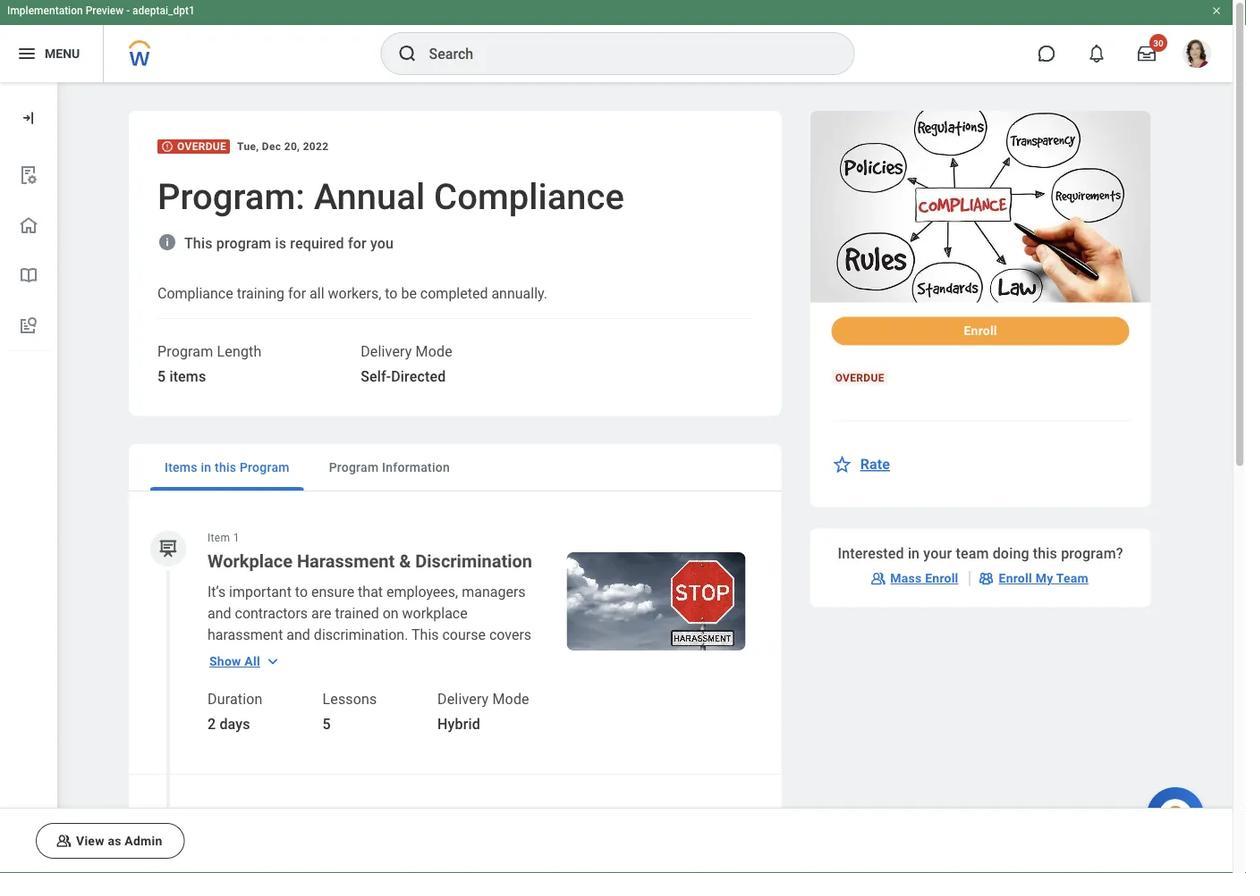 Task type: describe. For each thing, give the bounding box(es) containing it.
it's important to ensure that employees, managers and contractors are trained on workplace harassment and discrimination. this course covers the principles of respect and fairness, how to differentiate different types of harassment and intent versus perception.
[[208, 584, 531, 708]]

close environment banner image
[[1211, 5, 1222, 16]]

lessons 5
[[323, 691, 377, 733]]

transformation import image
[[20, 109, 38, 127]]

book open image
[[18, 265, 39, 286]]

doing
[[993, 546, 1029, 563]]

length
[[217, 343, 262, 360]]

implementation
[[7, 4, 83, 17]]

program length 5 items
[[157, 343, 262, 385]]

mass
[[890, 572, 922, 586]]

0 horizontal spatial compliance
[[157, 285, 233, 302]]

team
[[1056, 572, 1089, 586]]

course
[[442, 627, 486, 644]]

0 vertical spatial this
[[184, 235, 213, 252]]

my
[[1036, 572, 1053, 586]]

intent
[[208, 691, 244, 708]]

adeptai_dpt1
[[132, 4, 195, 17]]

this program is required for you
[[184, 235, 394, 252]]

lessons
[[323, 691, 377, 708]]

delivery mode self-directed
[[361, 343, 452, 385]]

delivery for self-
[[361, 343, 412, 360]]

items in this program button
[[150, 445, 304, 491]]

your
[[923, 546, 952, 563]]

differentiate
[[208, 670, 285, 687]]

principles
[[231, 648, 293, 665]]

duration
[[208, 691, 263, 708]]

important
[[229, 584, 292, 601]]

information
[[382, 460, 450, 475]]

directed
[[391, 368, 446, 385]]

rate button
[[832, 443, 901, 486]]

employees,
[[386, 584, 458, 601]]

perception.
[[293, 691, 364, 708]]

search image
[[397, 43, 418, 64]]

are
[[311, 605, 331, 622]]

star image
[[832, 454, 853, 475]]

this inside it's important to ensure that employees, managers and contractors are trained on workplace harassment and discrimination. this course covers the principles of respect and fairness, how to differentiate different types of harassment and intent versus perception.
[[412, 627, 439, 644]]

tab list containing items in this program
[[129, 445, 782, 492]]

mode for delivery mode hybrid
[[492, 691, 529, 708]]

menu banner
[[0, 0, 1233, 82]]

trained
[[335, 605, 379, 622]]

all
[[310, 285, 324, 302]]

in for this
[[201, 460, 211, 475]]

mass enroll link
[[862, 565, 969, 593]]

delivery mode hybrid
[[438, 691, 529, 733]]

-
[[126, 4, 130, 17]]

enroll my team
[[999, 572, 1089, 586]]

menu
[[45, 46, 80, 61]]

program?
[[1061, 546, 1123, 563]]

respect
[[313, 648, 361, 665]]

workplace
[[208, 551, 293, 572]]

types
[[346, 670, 380, 687]]

view as admin
[[76, 834, 162, 849]]

hybrid
[[438, 716, 480, 733]]

course image
[[157, 818, 179, 840]]

harassment
[[297, 551, 395, 572]]

preview
[[86, 4, 124, 17]]

0 horizontal spatial of
[[296, 648, 310, 665]]

annual
[[314, 176, 425, 218]]

contact card matrix manager image
[[977, 570, 995, 588]]

and down 'contractors'
[[287, 627, 310, 644]]

view
[[76, 834, 104, 849]]

all
[[245, 655, 260, 669]]

covers
[[489, 627, 531, 644]]

program:
[[157, 176, 305, 218]]

30 button
[[1127, 34, 1167, 73]]

you
[[370, 235, 394, 252]]

fairness,
[[391, 648, 446, 665]]

items
[[169, 368, 206, 385]]

enroll button
[[832, 317, 1129, 346]]

it's
[[208, 584, 226, 601]]

enroll my team link
[[970, 565, 1099, 593]]

duration 2 days
[[208, 691, 263, 733]]

2022
[[303, 140, 329, 153]]

enroll for enroll my team
[[999, 572, 1032, 586]]

mode for delivery mode self-directed
[[416, 343, 452, 360]]

0 horizontal spatial for
[[288, 285, 306, 302]]

1 horizontal spatial compliance
[[434, 176, 624, 218]]

be
[[401, 285, 417, 302]]

0 horizontal spatial to
[[295, 584, 308, 601]]

menu button
[[0, 25, 103, 82]]



Task type: locate. For each thing, give the bounding box(es) containing it.
self-
[[361, 368, 391, 385]]

versus
[[247, 691, 289, 708]]

&
[[399, 551, 411, 572]]

item
[[208, 532, 230, 545]]

in inside button
[[201, 460, 211, 475]]

0 horizontal spatial this
[[184, 235, 213, 252]]

for left you
[[348, 235, 367, 252]]

2 horizontal spatial enroll
[[999, 572, 1032, 586]]

and down it's
[[208, 605, 231, 622]]

overdue up rate button
[[835, 372, 884, 384]]

delivery up 'hybrid'
[[438, 691, 489, 708]]

1 horizontal spatial harassment
[[400, 670, 476, 687]]

5
[[157, 368, 166, 385], [323, 716, 331, 733]]

1 vertical spatial compliance
[[157, 285, 233, 302]]

to left be
[[385, 285, 398, 302]]

harassment up show all dropdown button
[[208, 627, 283, 644]]

1 vertical spatial for
[[288, 285, 306, 302]]

0 vertical spatial this
[[215, 460, 236, 475]]

0 vertical spatial for
[[348, 235, 367, 252]]

0 horizontal spatial this
[[215, 460, 236, 475]]

0 horizontal spatial mode
[[416, 343, 452, 360]]

0 vertical spatial 5
[[157, 368, 166, 385]]

notifications large image
[[1088, 45, 1106, 63]]

program for program information
[[329, 460, 379, 475]]

tue, dec 20, 2022
[[237, 140, 329, 153]]

program left 'information'
[[329, 460, 379, 475]]

overdue
[[177, 140, 226, 153], [835, 372, 884, 384]]

implementation preview -   adeptai_dpt1
[[7, 4, 195, 17]]

team
[[956, 546, 989, 563]]

program
[[157, 343, 213, 360], [240, 460, 289, 475], [329, 460, 379, 475]]

for left "all"
[[288, 285, 306, 302]]

1
[[233, 532, 239, 545]]

program information
[[329, 460, 450, 475]]

1 vertical spatial delivery
[[438, 691, 489, 708]]

this up fairness,
[[412, 627, 439, 644]]

in right items
[[201, 460, 211, 475]]

workers,
[[328, 285, 381, 302]]

training
[[237, 285, 285, 302]]

enroll inside button
[[964, 324, 997, 339]]

how
[[449, 648, 476, 665]]

mode down covers
[[492, 691, 529, 708]]

2
[[208, 716, 216, 733]]

delivery for hybrid
[[438, 691, 489, 708]]

program
[[216, 235, 271, 252]]

workplace
[[402, 605, 468, 622]]

report parameter image
[[18, 165, 39, 186]]

and up delivery mode hybrid
[[479, 670, 503, 687]]

exclamation circle image
[[161, 140, 174, 153]]

discrimination.
[[314, 627, 408, 644]]

program inside button
[[240, 460, 289, 475]]

mode inside delivery mode hybrid
[[492, 691, 529, 708]]

5 inside program length 5 items
[[157, 368, 166, 385]]

justify image
[[16, 43, 38, 64]]

overdue right exclamation circle icon
[[177, 140, 226, 153]]

harassment down fairness,
[[400, 670, 476, 687]]

1 horizontal spatial enroll
[[964, 324, 997, 339]]

1 horizontal spatial overdue
[[835, 372, 884, 384]]

as
[[108, 834, 121, 849]]

mode
[[416, 343, 452, 360], [492, 691, 529, 708]]

0 horizontal spatial in
[[201, 460, 211, 475]]

course image
[[157, 538, 179, 560]]

of
[[296, 648, 310, 665], [384, 670, 397, 687]]

5 left items
[[157, 368, 166, 385]]

1 vertical spatial harassment
[[400, 670, 476, 687]]

this up my
[[1033, 546, 1057, 563]]

0 vertical spatial in
[[201, 460, 211, 475]]

this right info icon
[[184, 235, 213, 252]]

interested in your team doing this program?
[[838, 546, 1123, 563]]

of up different
[[296, 648, 310, 665]]

0 vertical spatial compliance
[[434, 176, 624, 218]]

managers
[[462, 584, 526, 601]]

delivery
[[361, 343, 412, 360], [438, 691, 489, 708]]

0 horizontal spatial enroll
[[925, 572, 959, 586]]

1 vertical spatial this
[[412, 627, 439, 644]]

show
[[209, 655, 241, 669]]

dec
[[262, 140, 281, 153]]

interested
[[838, 546, 904, 563]]

program for program length 5 items
[[157, 343, 213, 360]]

compliance training for all workers, to be completed annually.
[[157, 285, 547, 302]]

items in this program
[[165, 460, 289, 475]]

to
[[385, 285, 398, 302], [295, 584, 308, 601], [479, 648, 492, 665]]

discrimination
[[415, 551, 532, 572]]

0 horizontal spatial delivery
[[361, 343, 412, 360]]

info image
[[157, 233, 177, 252]]

and
[[208, 605, 231, 622], [287, 627, 310, 644], [364, 648, 388, 665], [479, 670, 503, 687]]

this
[[184, 235, 213, 252], [412, 627, 439, 644]]

tab list
[[129, 445, 782, 492]]

program information button
[[315, 445, 464, 491]]

inbox large image
[[1138, 45, 1156, 63]]

of right the types
[[384, 670, 397, 687]]

contractors
[[235, 605, 308, 622]]

this right items
[[215, 460, 236, 475]]

0 horizontal spatial harassment
[[208, 627, 283, 644]]

1 horizontal spatial of
[[384, 670, 397, 687]]

0 horizontal spatial overdue
[[177, 140, 226, 153]]

required
[[290, 235, 344, 252]]

delivery inside delivery mode self-directed
[[361, 343, 412, 360]]

1 vertical spatial to
[[295, 584, 308, 601]]

profile logan mcneil image
[[1183, 39, 1211, 72]]

items in this program list
[[129, 496, 782, 874]]

Search Workday  search field
[[429, 34, 817, 73]]

to left ensure
[[295, 584, 308, 601]]

1 horizontal spatial for
[[348, 235, 367, 252]]

the
[[208, 648, 228, 665]]

1 vertical spatial this
[[1033, 546, 1057, 563]]

1 horizontal spatial 5
[[323, 716, 331, 733]]

annually.
[[491, 285, 547, 302]]

0 horizontal spatial program
[[157, 343, 213, 360]]

list
[[0, 150, 57, 352]]

days
[[220, 716, 250, 733]]

0 vertical spatial overdue
[[177, 140, 226, 153]]

compliance
[[434, 176, 624, 218], [157, 285, 233, 302]]

2 vertical spatial to
[[479, 648, 492, 665]]

5 inside lessons 5
[[323, 716, 331, 733]]

program inside "button"
[[329, 460, 379, 475]]

1 horizontal spatial delivery
[[438, 691, 489, 708]]

0 vertical spatial harassment
[[208, 627, 283, 644]]

mass enroll
[[890, 572, 959, 586]]

enroll for enroll
[[964, 324, 997, 339]]

1 vertical spatial of
[[384, 670, 397, 687]]

show all button
[[209, 648, 282, 676]]

media classroom image
[[55, 833, 72, 851]]

0 vertical spatial of
[[296, 648, 310, 665]]

different
[[288, 670, 342, 687]]

delivery inside delivery mode hybrid
[[438, 691, 489, 708]]

program inside program length 5 items
[[157, 343, 213, 360]]

1 vertical spatial overdue
[[835, 372, 884, 384]]

delivery up self-
[[361, 343, 412, 360]]

30
[[1153, 38, 1164, 48]]

admin
[[125, 834, 162, 849]]

home image
[[18, 215, 39, 236]]

1 horizontal spatial to
[[385, 285, 398, 302]]

and up the types
[[364, 648, 388, 665]]

to right how
[[479, 648, 492, 665]]

program up items
[[157, 343, 213, 360]]

mode inside delivery mode self-directed
[[416, 343, 452, 360]]

is
[[275, 235, 286, 252]]

items
[[165, 460, 197, 475]]

1 horizontal spatial program
[[240, 460, 289, 475]]

that
[[358, 584, 383, 601]]

item 1 workplace harassment & discrimination
[[208, 532, 532, 572]]

in left your
[[908, 546, 920, 563]]

1 horizontal spatial this
[[412, 627, 439, 644]]

rate
[[860, 456, 890, 473]]

0 vertical spatial delivery
[[361, 343, 412, 360]]

0 vertical spatial to
[[385, 285, 398, 302]]

1 horizontal spatial mode
[[492, 691, 529, 708]]

view as admin button
[[36, 824, 185, 860]]

in for your
[[908, 546, 920, 563]]

media classroom image
[[869, 570, 887, 588]]

0 horizontal spatial 5
[[157, 368, 166, 385]]

1 vertical spatial 5
[[323, 716, 331, 733]]

on
[[383, 605, 399, 622]]

chevron down small image
[[264, 653, 282, 671]]

program right items
[[240, 460, 289, 475]]

0 vertical spatial mode
[[416, 343, 452, 360]]

ensure
[[311, 584, 354, 601]]

1 vertical spatial mode
[[492, 691, 529, 708]]

5 down perception.
[[323, 716, 331, 733]]

2 horizontal spatial program
[[329, 460, 379, 475]]

in
[[201, 460, 211, 475], [908, 546, 920, 563]]

for
[[348, 235, 367, 252], [288, 285, 306, 302]]

mode up directed
[[416, 343, 452, 360]]

completed
[[420, 285, 488, 302]]

1 horizontal spatial this
[[1033, 546, 1057, 563]]

tue,
[[237, 140, 259, 153]]

harassment
[[208, 627, 283, 644], [400, 670, 476, 687]]

2 horizontal spatial to
[[479, 648, 492, 665]]

20,
[[284, 140, 300, 153]]

1 vertical spatial in
[[908, 546, 920, 563]]

1 horizontal spatial in
[[908, 546, 920, 563]]

this inside button
[[215, 460, 236, 475]]



Task type: vqa. For each thing, say whether or not it's contained in the screenshot.
the topmost in
yes



